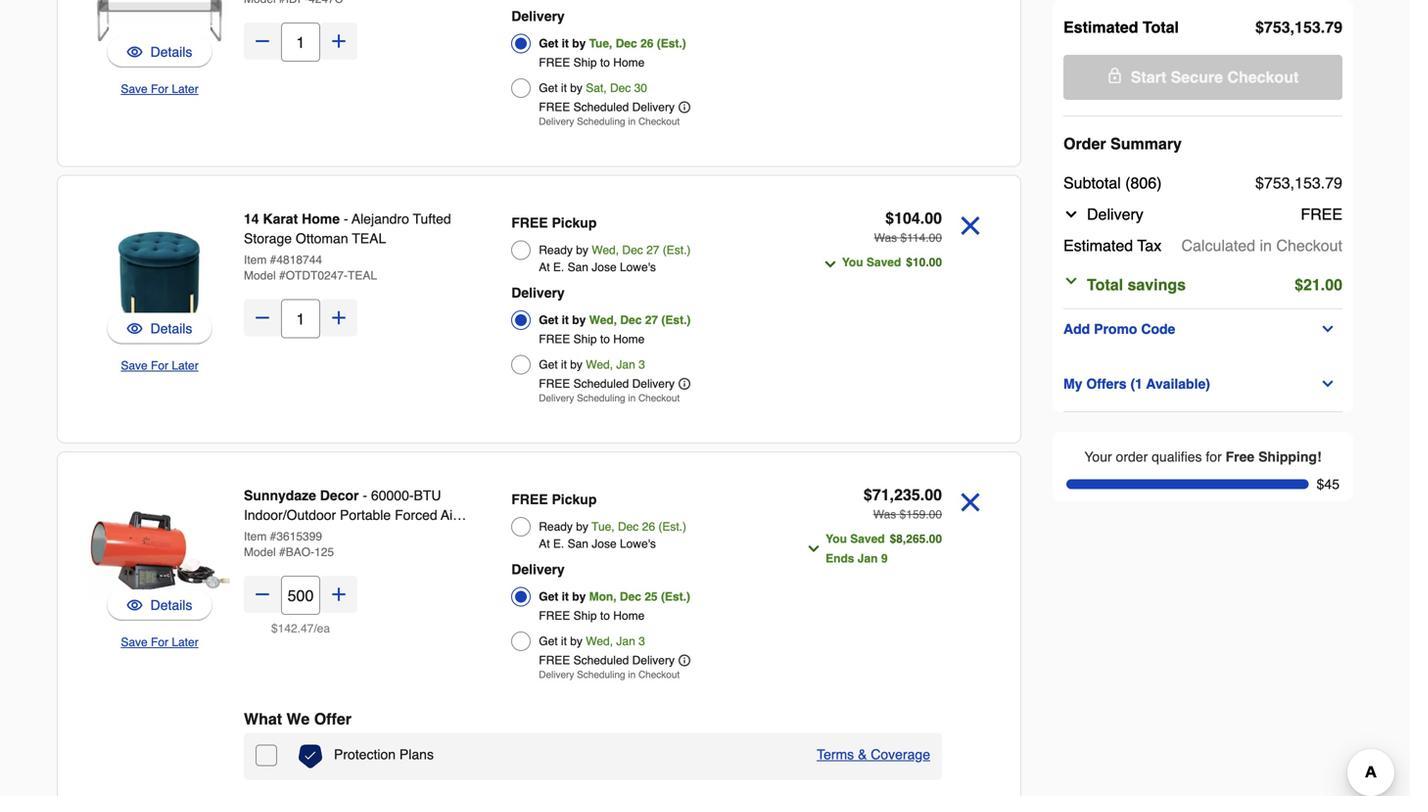Task type: vqa. For each thing, say whether or not it's contained in the screenshot.
$149.00
no



Task type: describe. For each thing, give the bounding box(es) containing it.
san for 71,235
[[568, 537, 589, 551]]

1 stepper number input field with increment and decrement buttons number field from the top
[[281, 23, 320, 62]]

71,235
[[873, 486, 921, 504]]

what we offer
[[244, 710, 352, 728]]

ottoman
[[296, 231, 348, 246]]

for
[[1206, 449, 1222, 465]]

coverage
[[871, 747, 931, 763]]

get it by wed, dec 27 (est.)
[[539, 314, 691, 327]]

#3615399
[[270, 530, 322, 544]]

dec up get it by wed, dec 27 (est.)
[[622, 243, 643, 257]]

6 get from the top
[[539, 635, 558, 649]]

estimated tax
[[1064, 237, 1162, 255]]

0 vertical spatial 26
[[641, 37, 654, 50]]

save for 71,235
[[121, 636, 148, 650]]

chevron down image for my offers (1 available)
[[1321, 376, 1336, 392]]

1 for from the top
[[151, 82, 169, 96]]

it left mon,
[[562, 590, 569, 604]]

142
[[278, 622, 297, 636]]

104
[[895, 209, 921, 227]]

sunnydaze decor -
[[244, 488, 371, 504]]

free pickup for 71,235
[[512, 492, 597, 507]]

1 horizontal spatial total
[[1143, 18, 1180, 36]]

$ down calculated in checkout
[[1295, 276, 1304, 294]]

5 get from the top
[[539, 590, 559, 604]]

wed, down mon,
[[586, 635, 613, 649]]

get it by wed, jan 3 for 104
[[539, 358, 645, 372]]

jose for 104
[[592, 261, 617, 274]]

quickview image for 104
[[127, 319, 143, 338]]

checkout for get it by tue, dec 26 (est.)
[[639, 116, 680, 127]]

.00 down "114"
[[926, 256, 942, 269]]

qualifies
[[1152, 449, 1203, 465]]

1 delivery scheduling in checkout from the top
[[539, 116, 680, 127]]

sat,
[[586, 81, 607, 95]]

estimated total
[[1064, 18, 1180, 36]]

terms
[[817, 747, 854, 763]]

chevron down image left ends
[[806, 541, 822, 557]]

$ 21 .00
[[1295, 276, 1343, 294]]

. for estimated total
[[1321, 18, 1326, 36]]

60000-
[[371, 488, 414, 504]]

order
[[1116, 449, 1148, 465]]

47
[[301, 622, 314, 636]]

storage
[[244, 231, 292, 246]]

79 for estimated total
[[1326, 18, 1343, 36]]

1 free scheduled delivery from the top
[[539, 100, 675, 114]]

by up get it by mon, dec 25 (est.)
[[576, 520, 589, 534]]

indoor/outdoor
[[244, 507, 336, 523]]

checkout up 21
[[1277, 237, 1343, 255]]

delivery down 30 on the top
[[633, 100, 675, 114]]

in for get it by wed, dec 27 (est.)
[[628, 393, 636, 404]]

details for 104
[[150, 321, 192, 337]]

alejandro tufted storage ottoman teal
[[244, 211, 451, 246]]

3 for 104
[[639, 358, 645, 372]]

subtotal
[[1064, 174, 1121, 192]]

by down "ready by wed, dec 27 (est.)"
[[572, 314, 586, 327]]

terms & coverage
[[817, 747, 931, 763]]

chevron down image down subtotal
[[1064, 207, 1080, 222]]

ready for 104
[[539, 243, 573, 257]]

total savings
[[1087, 276, 1186, 294]]

1 vertical spatial total
[[1087, 276, 1124, 294]]

.00 up 10 at the right of page
[[926, 231, 942, 245]]

$ 753,153 . 79 for total
[[1256, 18, 1343, 36]]

item #4818744 model #otdt0247-teal
[[244, 253, 377, 283]]

ready by tue, dec 26 (est.)
[[539, 520, 687, 534]]

$ up "you saved $ 10 .00"
[[886, 209, 895, 227]]

&
[[858, 747, 867, 763]]

dec up get it by mon, dec 25 (est.)
[[618, 520, 639, 534]]

159
[[907, 508, 926, 522]]

8,265
[[897, 532, 926, 546]]

at e. san jose lowe's for 71,235
[[539, 537, 656, 551]]

to for 71,235
[[600, 609, 610, 623]]

save for later button for 104
[[121, 356, 199, 376]]

at for 104
[[539, 261, 550, 274]]

delivery down get it by wed, dec 27 (est.)
[[539, 393, 574, 404]]

start secure checkout
[[1131, 68, 1299, 86]]

my offers (1 available)
[[1064, 376, 1211, 392]]

jan for 71,235
[[617, 635, 636, 649]]

1 vertical spatial tue,
[[592, 520, 615, 534]]

delivery up get it by wed, dec 27 (est.)
[[512, 285, 565, 301]]

79 for subtotal (806)
[[1326, 174, 1343, 192]]

1 quickview image from the top
[[127, 42, 143, 62]]

. for subtotal (806)
[[1321, 174, 1326, 192]]

your
[[1085, 449, 1113, 465]]

karat
[[263, 211, 298, 227]]

savings
[[1128, 276, 1186, 294]]

1 vertical spatial -
[[363, 488, 367, 504]]

save for 104
[[121, 359, 148, 373]]

teal for #otdt0247-
[[348, 269, 377, 283]]

at e. san jose lowe's for 104
[[539, 261, 656, 274]]

$ up calculated in checkout
[[1256, 174, 1265, 192]]

checkout inside button
[[1228, 68, 1299, 86]]

protection plan filled image
[[299, 745, 322, 769]]

minus image for stepper number input field with increment and decrement buttons number field for 104
[[253, 308, 272, 328]]

info image for sat, dec 30
[[679, 101, 691, 113]]

order summary
[[1064, 135, 1182, 153]]

delivery down subtotal (806)
[[1087, 205, 1144, 223]]

chevron down image up "add"
[[1064, 273, 1080, 289]]

30
[[634, 81, 648, 95]]

1 vertical spatial 26
[[642, 520, 655, 534]]

scheduling for 71,235
[[577, 670, 626, 681]]

by down get it by mon, dec 25 (est.)
[[570, 635, 583, 649]]

by left sat,
[[570, 81, 583, 95]]

/ea
[[314, 622, 330, 636]]

sunnydaze
[[244, 488, 316, 504]]

btu
[[414, 488, 441, 504]]

home for get it by mon, dec 25 (est.)
[[614, 609, 645, 623]]

753,153 for estimated total
[[1265, 18, 1321, 36]]

114
[[907, 231, 926, 245]]

home for get it by tue, dec 26 (est.)
[[614, 56, 645, 70]]

available)
[[1147, 376, 1211, 392]]

offer
[[314, 710, 352, 728]]

mon,
[[589, 590, 617, 604]]

3 for 71,235
[[639, 635, 645, 649]]

wed, up get it by wed, dec 27 (est.)
[[592, 243, 619, 257]]

code
[[1142, 321, 1176, 337]]

you for 104
[[842, 256, 864, 269]]

details for 71,235
[[150, 598, 192, 613]]

delivery up get it by mon, dec 25 (est.)
[[512, 562, 565, 578]]

753,153 for subtotal (806)
[[1265, 174, 1321, 192]]

model for 104
[[244, 269, 276, 283]]

free ship to home for 104
[[539, 333, 645, 346]]

ready for 71,235
[[539, 520, 573, 534]]

wed, down "ready by wed, dec 27 (est.)"
[[589, 314, 617, 327]]

info image for wed, jan 3
[[679, 655, 691, 667]]

model for 71,235
[[244, 546, 276, 559]]

1 get from the top
[[539, 37, 559, 50]]

was for 104
[[874, 231, 898, 245]]

my offers (1 available) link
[[1064, 372, 1343, 396]]

save for later for 104
[[121, 359, 199, 373]]

minus image for first stepper number input field with increment and decrement buttons number field from the top
[[253, 31, 272, 51]]

offers
[[1087, 376, 1127, 392]]

to for 104
[[600, 333, 610, 346]]

by up get it by sat, dec 30
[[572, 37, 586, 50]]

$ up start secure checkout
[[1256, 18, 1265, 36]]

$ 142 . 47 /ea
[[271, 622, 330, 636]]

secure
[[1171, 68, 1224, 86]]

1 save for later button from the top
[[121, 79, 199, 99]]

$ down "114"
[[906, 256, 913, 269]]

start
[[1131, 68, 1167, 86]]

option group for 71,235
[[512, 486, 784, 686]]

was for 71,235
[[874, 508, 897, 522]]

ends
[[826, 552, 855, 566]]

tufted
[[413, 211, 451, 227]]

shipping!
[[1259, 449, 1322, 465]]

delivery up get it by tue, dec 26 (est.)
[[512, 8, 565, 24]]

dec for 27
[[621, 314, 642, 327]]

terms & coverage button
[[817, 745, 931, 765]]

tax
[[1138, 237, 1162, 255]]

in right the calculated
[[1260, 237, 1273, 255]]

secure image
[[1108, 68, 1123, 83]]

portable
[[340, 507, 391, 523]]

we
[[287, 710, 310, 728]]

21
[[1304, 276, 1321, 294]]

you saved $ 10 .00
[[842, 256, 942, 269]]

it down "ready by wed, dec 27 (est.)"
[[562, 314, 569, 327]]

e. for 71,235
[[553, 537, 565, 551]]

ready by wed, dec 27 (est.)
[[539, 243, 691, 257]]

.00 up "114"
[[921, 209, 942, 227]]

home up "ottoman"
[[302, 211, 340, 227]]

estimated for estimated tax
[[1064, 237, 1134, 255]]

saved for 104
[[867, 256, 902, 269]]

minus image
[[253, 585, 272, 604]]

later for 104
[[172, 359, 199, 373]]

promo
[[1094, 321, 1138, 337]]

by down get it by wed, dec 27 (est.)
[[570, 358, 583, 372]]

plus image for 104
[[329, 308, 349, 328]]

by up get it by wed, dec 27 (est.)
[[576, 243, 589, 257]]

1 to from the top
[[600, 56, 610, 70]]

1 scheduled from the top
[[574, 100, 629, 114]]

plus image
[[329, 31, 349, 51]]

free ship to home for 71,235
[[539, 609, 645, 623]]

125
[[315, 546, 334, 559]]

14
[[244, 211, 259, 227]]

get it by mon, dec 25 (est.)
[[539, 590, 691, 604]]

25
[[645, 590, 658, 604]]

(est.) for get it by mon, dec 25 (est.)
[[661, 590, 691, 604]]

order
[[1064, 135, 1107, 153]]

remove item image for 71,235
[[954, 486, 988, 519]]

add
[[1064, 321, 1091, 337]]

$ down 104 on the top
[[901, 231, 907, 245]]

checkout for get it by wed, dec 27 (est.)
[[639, 393, 680, 404]]

alejandro
[[352, 211, 409, 227]]

.00 inside the you saved $ 8,265 .00 ends jan 9
[[926, 532, 942, 546]]

it down get it by wed, dec 27 (est.)
[[561, 358, 567, 372]]

option group for 104
[[512, 209, 784, 410]]

$ down 71,235
[[900, 508, 907, 522]]



Task type: locate. For each thing, give the bounding box(es) containing it.
- up "ottoman"
[[344, 211, 348, 227]]

item #3615399 model #bao-125
[[244, 530, 334, 559]]

2 vertical spatial later
[[172, 636, 199, 650]]

3 scheduled from the top
[[574, 654, 629, 668]]

1 later from the top
[[172, 82, 199, 96]]

2 scheduling from the top
[[577, 393, 626, 404]]

delivery scheduling in checkout down sat,
[[539, 116, 680, 127]]

chevron down image
[[1064, 207, 1080, 222], [1064, 273, 1080, 289], [1321, 321, 1336, 337], [806, 541, 822, 557]]

2 save for later button from the top
[[121, 356, 199, 376]]

checkout for get it by mon, dec 25 (est.)
[[639, 670, 680, 681]]

.00 down 159
[[926, 532, 942, 546]]

#bao-
[[279, 546, 315, 559]]

0 vertical spatial at e. san jose lowe's
[[539, 261, 656, 274]]

0 vertical spatial remove item image
[[954, 209, 988, 242]]

.
[[1321, 18, 1326, 36], [1321, 174, 1326, 192], [297, 622, 301, 636]]

decor
[[320, 488, 359, 504]]

1 remove item image from the top
[[954, 209, 988, 242]]

1 vertical spatial e.
[[553, 537, 565, 551]]

0 vertical spatial tue,
[[589, 37, 613, 50]]

protection
[[334, 747, 396, 763]]

1 vertical spatial quickview image
[[127, 319, 143, 338]]

$ 753,153 . 79 for (806)
[[1256, 174, 1343, 192]]

2 vertical spatial .
[[297, 622, 301, 636]]

$45
[[1317, 477, 1340, 492]]

2 remove item image from the top
[[954, 486, 988, 519]]

3 get from the top
[[539, 314, 559, 327]]

was inside the $ 104 .00 was $ 114 .00
[[874, 231, 898, 245]]

in
[[628, 116, 636, 127], [1260, 237, 1273, 255], [628, 393, 636, 404], [628, 670, 636, 681]]

1 vertical spatial free scheduled delivery
[[539, 377, 675, 391]]

estimated for estimated total
[[1064, 18, 1139, 36]]

2 model from the top
[[244, 546, 276, 559]]

stepper number input field with increment and decrement buttons number field up the $ 142 . 47 /ea at the bottom left
[[281, 576, 320, 615]]

1 save from the top
[[121, 82, 148, 96]]

.00
[[921, 209, 942, 227], [926, 231, 942, 245], [926, 256, 942, 269], [1321, 276, 1343, 294], [921, 486, 942, 504], [926, 508, 942, 522], [926, 532, 942, 546]]

in for get it by mon, dec 25 (est.)
[[628, 670, 636, 681]]

save for later
[[121, 82, 199, 96], [121, 359, 199, 373], [121, 636, 199, 650]]

1 free pickup from the top
[[512, 215, 597, 231]]

2 753,153 from the top
[[1265, 174, 1321, 192]]

0 vertical spatial saved
[[867, 256, 902, 269]]

1 vertical spatial for
[[151, 359, 169, 373]]

1 save for later from the top
[[121, 82, 199, 96]]

0 vertical spatial quickview image
[[127, 42, 143, 62]]

later
[[172, 82, 199, 96], [172, 359, 199, 373], [172, 636, 199, 650]]

at e. san jose lowe's
[[539, 261, 656, 274], [539, 537, 656, 551]]

1 vertical spatial chevron down image
[[1321, 376, 1336, 392]]

for for 71,235
[[151, 636, 169, 650]]

0 vertical spatial info image
[[679, 101, 691, 113]]

estimated left tax
[[1064, 237, 1134, 255]]

2 estimated from the top
[[1064, 237, 1134, 255]]

3 save for later button from the top
[[121, 633, 199, 652]]

pickup up "ready by wed, dec 27 (est.)"
[[552, 215, 597, 231]]

3 ship from the top
[[574, 609, 597, 623]]

dec for 25
[[620, 590, 642, 604]]

(1
[[1131, 376, 1143, 392]]

get it by sat, dec 30
[[539, 81, 648, 95]]

2 for from the top
[[151, 359, 169, 373]]

0 vertical spatial free ship to home
[[539, 56, 645, 70]]

save down alejandro tufted storage ottoman teal image
[[121, 359, 148, 373]]

1 pickup from the top
[[552, 215, 597, 231]]

model down propane on the bottom
[[244, 546, 276, 559]]

free scheduled delivery
[[539, 100, 675, 114], [539, 377, 675, 391], [539, 654, 675, 668]]

0 vertical spatial e.
[[553, 261, 565, 274]]

teal inside item #4818744 model #otdt0247-teal
[[348, 269, 377, 283]]

scheduled down get it by wed, dec 27 (est.)
[[574, 377, 629, 391]]

2 vertical spatial free scheduled delivery
[[539, 654, 675, 668]]

1 option group from the top
[[512, 209, 784, 410]]

san for 104
[[568, 261, 589, 274]]

.00 down calculated in checkout
[[1321, 276, 1343, 294]]

delivery
[[512, 8, 565, 24], [633, 100, 675, 114], [539, 116, 574, 127], [1087, 205, 1144, 223], [512, 285, 565, 301], [633, 377, 675, 391], [539, 393, 574, 404], [512, 562, 565, 578], [633, 654, 675, 668], [539, 670, 574, 681]]

delivery down get it by sat, dec 30
[[539, 116, 574, 127]]

it left sat,
[[561, 81, 567, 95]]

3 stepper number input field with increment and decrement buttons number field from the top
[[281, 576, 320, 615]]

scheduling down get it by wed, dec 27 (est.)
[[577, 393, 626, 404]]

0 vertical spatial lowe's
[[620, 261, 656, 274]]

2 vertical spatial save for later
[[121, 636, 199, 650]]

0 horizontal spatial -
[[344, 211, 348, 227]]

quickview image for 71,235
[[127, 596, 143, 615]]

$
[[1256, 18, 1265, 36], [1256, 174, 1265, 192], [886, 209, 895, 227], [901, 231, 907, 245], [906, 256, 913, 269], [1295, 276, 1304, 294], [864, 486, 873, 504], [900, 508, 907, 522], [890, 532, 897, 546], [271, 622, 278, 636]]

1 vertical spatial plus image
[[329, 585, 349, 604]]

1 vertical spatial ship
[[574, 333, 597, 346]]

tue,
[[589, 37, 613, 50], [592, 520, 615, 534]]

model inside item #3615399 model #bao-125
[[244, 546, 276, 559]]

save for later button down shelburn clear glass modern coffee table with storage image
[[121, 79, 199, 99]]

1 scheduling from the top
[[577, 116, 626, 127]]

2 details from the top
[[150, 321, 192, 337]]

0 vertical spatial save for later
[[121, 82, 199, 96]]

teal inside "alejandro tufted storage ottoman teal"
[[352, 231, 386, 246]]

get down "ready by wed, dec 27 (est.)"
[[539, 314, 559, 327]]

summary
[[1111, 135, 1182, 153]]

saved for 71,235
[[851, 532, 885, 546]]

save down shelburn clear glass modern coffee table with storage image
[[121, 82, 148, 96]]

0 vertical spatial teal
[[352, 231, 386, 246]]

model inside item #4818744 model #otdt0247-teal
[[244, 269, 276, 283]]

at down "ready by wed, dec 27 (est.)"
[[539, 261, 550, 274]]

2 vertical spatial scheduled
[[574, 654, 629, 668]]

2 vertical spatial stepper number input field with increment and decrement buttons number field
[[281, 576, 320, 615]]

san
[[568, 261, 589, 274], [568, 537, 589, 551]]

3 scheduling from the top
[[577, 670, 626, 681]]

2 save for later from the top
[[121, 359, 199, 373]]

subtotal (806)
[[1064, 174, 1162, 192]]

2 stepper number input field with increment and decrement buttons number field from the top
[[281, 299, 320, 338]]

1 753,153 from the top
[[1265, 18, 1321, 36]]

pickup for 104
[[552, 215, 597, 231]]

$ 753,153 . 79 up start secure checkout
[[1256, 18, 1343, 36]]

scheduling for 104
[[577, 393, 626, 404]]

ready
[[539, 243, 573, 257], [539, 520, 573, 534]]

checkout right secure in the top right of the page
[[1228, 68, 1299, 86]]

delivery down 25 at the bottom of the page
[[633, 654, 675, 668]]

get it by wed, jan 3 for 71,235
[[539, 635, 645, 649]]

2 pickup from the top
[[552, 492, 597, 507]]

2 e. from the top
[[553, 537, 565, 551]]

scheduled for 71,235
[[574, 654, 629, 668]]

0 vertical spatial san
[[568, 261, 589, 274]]

0 vertical spatial get it by wed, jan 3
[[539, 358, 645, 372]]

2 $ 753,153 . 79 from the top
[[1256, 174, 1343, 192]]

1 estimated from the top
[[1064, 18, 1139, 36]]

chevron down image down $ 21 .00
[[1321, 321, 1336, 337]]

0 vertical spatial scheduling
[[577, 116, 626, 127]]

ship down mon,
[[574, 609, 597, 623]]

protection plans
[[334, 747, 434, 763]]

0 vertical spatial plus image
[[329, 308, 349, 328]]

it up get it by sat, dec 30
[[562, 37, 569, 50]]

1 vertical spatial details
[[150, 321, 192, 337]]

start secure checkout button
[[1064, 55, 1343, 100]]

info image
[[679, 101, 691, 113], [679, 655, 691, 667]]

9
[[882, 552, 888, 566]]

1 free ship to home from the top
[[539, 56, 645, 70]]

1 item from the top
[[244, 253, 267, 267]]

delivery scheduling in checkout
[[539, 116, 680, 127], [539, 393, 680, 404], [539, 670, 680, 681]]

1 ship from the top
[[574, 56, 597, 70]]

by left mon,
[[572, 590, 586, 604]]

dec for 26
[[616, 37, 637, 50]]

stepper number input field with increment and decrement buttons number field for 71,235
[[281, 576, 320, 615]]

delivery left info icon
[[633, 377, 675, 391]]

3 free ship to home from the top
[[539, 609, 645, 623]]

item inside item #4818744 model #otdt0247-teal
[[244, 253, 267, 267]]

for down alejandro tufted storage ottoman teal image
[[151, 359, 169, 373]]

.00 up the 8,265 at the right of page
[[926, 508, 942, 522]]

0 vertical spatial to
[[600, 56, 610, 70]]

minus image
[[253, 31, 272, 51], [253, 308, 272, 328]]

1 at from the top
[[539, 261, 550, 274]]

my
[[1064, 376, 1083, 392]]

1 get it by wed, jan 3 from the top
[[539, 358, 645, 372]]

2 san from the top
[[568, 537, 589, 551]]

jose for 71,235
[[592, 537, 617, 551]]

2 quickview image from the top
[[127, 319, 143, 338]]

add promo code
[[1064, 321, 1176, 337]]

chevron down image inside add promo code link
[[1321, 321, 1336, 337]]

2 get from the top
[[539, 81, 558, 95]]

at for 71,235
[[539, 537, 550, 551]]

2 info image from the top
[[679, 655, 691, 667]]

3 to from the top
[[600, 609, 610, 623]]

1 model from the top
[[244, 269, 276, 283]]

1 vertical spatial save for later button
[[121, 356, 199, 376]]

scheduling
[[577, 116, 626, 127], [577, 393, 626, 404], [577, 670, 626, 681]]

dec
[[616, 37, 637, 50], [610, 81, 631, 95], [622, 243, 643, 257], [621, 314, 642, 327], [618, 520, 639, 534], [620, 590, 642, 604]]

2 vertical spatial scheduling
[[577, 670, 626, 681]]

ship
[[574, 56, 597, 70], [574, 333, 597, 346], [574, 609, 597, 623]]

1 vertical spatial scheduling
[[577, 393, 626, 404]]

save for later for 71,235
[[121, 636, 199, 650]]

10
[[913, 256, 926, 269]]

jan down get it by mon, dec 25 (est.)
[[617, 635, 636, 649]]

total up 'start'
[[1143, 18, 1180, 36]]

$ up the you saved $ 8,265 .00 ends jan 9
[[864, 486, 873, 504]]

2 get it by wed, jan 3 from the top
[[539, 635, 645, 649]]

2 vertical spatial save
[[121, 636, 148, 650]]

to down mon,
[[600, 609, 610, 623]]

forced
[[395, 507, 438, 523]]

2 scheduled from the top
[[574, 377, 629, 391]]

teal down "alejandro tufted storage ottoman teal"
[[348, 269, 377, 283]]

2 free pickup from the top
[[512, 492, 597, 507]]

1 vertical spatial later
[[172, 359, 199, 373]]

was down 71,235
[[874, 508, 897, 522]]

(est.)
[[657, 37, 686, 50], [663, 243, 691, 257], [662, 314, 691, 327], [659, 520, 687, 534], [661, 590, 691, 604]]

free
[[1226, 449, 1255, 465]]

details button
[[107, 36, 213, 68], [127, 42, 192, 62], [107, 313, 213, 344], [127, 319, 192, 338], [107, 590, 213, 621], [127, 596, 192, 615]]

e. down ready by tue, dec 26 (est.) at the left bottom of the page
[[553, 537, 565, 551]]

you for 71,235
[[826, 532, 847, 546]]

lowe's for 71,235
[[620, 537, 656, 551]]

2 vertical spatial free ship to home
[[539, 609, 645, 623]]

item inside item #3615399 model #bao-125
[[244, 530, 267, 544]]

1 details from the top
[[150, 44, 192, 60]]

2 jose from the top
[[592, 537, 617, 551]]

scheduled for 104
[[574, 377, 629, 391]]

saved inside the you saved $ 8,265 .00 ends jan 9
[[851, 532, 885, 546]]

delivery scheduling in checkout for 71,235
[[539, 670, 680, 681]]

0 vertical spatial minus image
[[253, 31, 272, 51]]

saved left 10 at the right of page
[[867, 256, 902, 269]]

3 save for later from the top
[[121, 636, 199, 650]]

(806)
[[1126, 174, 1162, 192]]

0 vertical spatial .
[[1321, 18, 1326, 36]]

1 vertical spatial 79
[[1326, 174, 1343, 192]]

remove item image for 104
[[954, 209, 988, 242]]

ship for 71,235
[[574, 609, 597, 623]]

1 vertical spatial remove item image
[[954, 486, 988, 519]]

2 to from the top
[[600, 333, 610, 346]]

$ 104 .00 was $ 114 .00
[[874, 209, 942, 245]]

info image down get it by tue, dec 26 (est.)
[[679, 101, 691, 113]]

info image
[[679, 378, 691, 390]]

1 vertical spatial at
[[539, 537, 550, 551]]

save down 60000-btu indoor/outdoor portable forced air propane heater image
[[121, 636, 148, 650]]

1 vertical spatial scheduled
[[574, 377, 629, 391]]

jan for 104
[[617, 358, 636, 372]]

(est.) for get it by wed, dec 27 (est.)
[[662, 314, 691, 327]]

ready up get it by wed, dec 27 (est.)
[[539, 243, 573, 257]]

quickview image
[[127, 42, 143, 62], [127, 319, 143, 338], [127, 596, 143, 615]]

jan inside the you saved $ 8,265 .00 ends jan 9
[[858, 552, 878, 566]]

14 karat home -
[[244, 211, 352, 227]]

you up ends
[[826, 532, 847, 546]]

at e. san jose lowe's down "ready by wed, dec 27 (est.)"
[[539, 261, 656, 274]]

scheduled
[[574, 100, 629, 114], [574, 377, 629, 391], [574, 654, 629, 668]]

plus image
[[329, 308, 349, 328], [329, 585, 349, 604]]

2 lowe's from the top
[[620, 537, 656, 551]]

0 vertical spatial 753,153
[[1265, 18, 1321, 36]]

0 horizontal spatial total
[[1087, 276, 1124, 294]]

3 delivery scheduling in checkout from the top
[[539, 670, 680, 681]]

pickup for 71,235
[[552, 492, 597, 507]]

save for later button down alejandro tufted storage ottoman teal image
[[121, 356, 199, 376]]

1 vertical spatial save for later
[[121, 359, 199, 373]]

wed, down get it by wed, dec 27 (est.)
[[586, 358, 613, 372]]

0 vertical spatial pickup
[[552, 215, 597, 231]]

later down 60000-btu indoor/outdoor portable forced air propane heater image
[[172, 636, 199, 650]]

$ 753,153 . 79 up calculated in checkout
[[1256, 174, 1343, 192]]

ship up get it by sat, dec 30
[[574, 56, 597, 70]]

pickup
[[552, 215, 597, 231], [552, 492, 597, 507]]

1 vertical spatial pickup
[[552, 492, 597, 507]]

2 at e. san jose lowe's from the top
[[539, 537, 656, 551]]

0 vertical spatial estimated
[[1064, 18, 1139, 36]]

1 $ 753,153 . 79 from the top
[[1256, 18, 1343, 36]]

2 option group from the top
[[512, 486, 784, 686]]

ship for 104
[[574, 333, 597, 346]]

3 details from the top
[[150, 598, 192, 613]]

chevron down image inside my offers (1 available) link
[[1321, 376, 1336, 392]]

3 quickview image from the top
[[127, 596, 143, 615]]

free scheduled delivery for 104
[[539, 377, 675, 391]]

#4818744
[[270, 253, 322, 267]]

you inside the you saved $ 8,265 .00 ends jan 9
[[826, 532, 847, 546]]

0 vertical spatial model
[[244, 269, 276, 283]]

0 vertical spatial stepper number input field with increment and decrement buttons number field
[[281, 23, 320, 62]]

1 vertical spatial you
[[826, 532, 847, 546]]

dec for 30
[[610, 81, 631, 95]]

save for later button for 71,235
[[121, 633, 199, 652]]

jose down ready by tue, dec 26 (est.) at the left bottom of the page
[[592, 537, 617, 551]]

0 vertical spatial chevron down image
[[823, 257, 838, 272]]

chevron down image
[[823, 257, 838, 272], [1321, 376, 1336, 392]]

to down get it by wed, dec 27 (est.)
[[600, 333, 610, 346]]

1 vertical spatial 753,153
[[1265, 174, 1321, 192]]

in down get it by mon, dec 25 (est.)
[[628, 670, 636, 681]]

later down alejandro tufted storage ottoman teal image
[[172, 359, 199, 373]]

free ship to home up get it by sat, dec 30
[[539, 56, 645, 70]]

1 79 from the top
[[1326, 18, 1343, 36]]

0 vertical spatial $ 753,153 . 79
[[1256, 18, 1343, 36]]

free ship to home down mon,
[[539, 609, 645, 623]]

in for get it by tue, dec 26 (est.)
[[628, 116, 636, 127]]

1 vertical spatial .
[[1321, 174, 1326, 192]]

2 free ship to home from the top
[[539, 333, 645, 346]]

teal for ottoman
[[352, 231, 386, 246]]

.00 up 159
[[921, 486, 942, 504]]

free
[[539, 56, 570, 70], [539, 100, 570, 114], [1301, 205, 1343, 223], [512, 215, 548, 231], [539, 333, 570, 346], [539, 377, 570, 391], [512, 492, 548, 507], [539, 609, 570, 623], [539, 654, 570, 668]]

1 vertical spatial item
[[244, 530, 267, 544]]

you left 10 at the right of page
[[842, 256, 864, 269]]

home down get it by wed, dec 27 (est.)
[[614, 333, 645, 346]]

scheduled down mon,
[[574, 654, 629, 668]]

lowe's for 104
[[620, 261, 656, 274]]

2 later from the top
[[172, 359, 199, 373]]

3 for from the top
[[151, 636, 169, 650]]

later for 71,235
[[172, 636, 199, 650]]

1 vertical spatial delivery scheduling in checkout
[[539, 393, 680, 404]]

2 plus image from the top
[[329, 585, 349, 604]]

teal
[[352, 231, 386, 246], [348, 269, 377, 283]]

0 vertical spatial you
[[842, 256, 864, 269]]

remove item image
[[954, 209, 988, 242], [954, 486, 988, 519]]

saved
[[867, 256, 902, 269], [851, 532, 885, 546]]

info image down get it by mon, dec 25 (est.)
[[679, 655, 691, 667]]

2 vertical spatial for
[[151, 636, 169, 650]]

at
[[539, 261, 550, 274], [539, 537, 550, 551]]

1 vertical spatial 3
[[639, 635, 645, 649]]

free ship to home down get it by wed, dec 27 (est.)
[[539, 333, 645, 346]]

stepper number input field with increment and decrement buttons number field down #otdt0247-
[[281, 299, 320, 338]]

1 3 from the top
[[639, 358, 645, 372]]

0 horizontal spatial chevron down image
[[823, 257, 838, 272]]

dec left 30 on the top
[[610, 81, 631, 95]]

0 vertical spatial at
[[539, 261, 550, 274]]

jan
[[617, 358, 636, 372], [858, 552, 878, 566], [617, 635, 636, 649]]

1 vertical spatial option group
[[512, 486, 784, 686]]

stepper number input field with increment and decrement buttons number field for 104
[[281, 299, 320, 338]]

2 free scheduled delivery from the top
[[539, 377, 675, 391]]

was up "you saved $ 10 .00"
[[874, 231, 898, 245]]

4 get from the top
[[539, 358, 558, 372]]

0 vertical spatial option group
[[512, 209, 784, 410]]

3 save from the top
[[121, 636, 148, 650]]

delivery down get it by mon, dec 25 (est.)
[[539, 670, 574, 681]]

0 vertical spatial item
[[244, 253, 267, 267]]

alejandro tufted storage ottoman teal image
[[89, 207, 230, 348]]

60000-btu indoor/outdoor portable forced air propane heater
[[244, 488, 457, 543]]

checkout down 25 at the bottom of the page
[[639, 670, 680, 681]]

1 e. from the top
[[553, 261, 565, 274]]

home for get it by wed, dec 27 (est.)
[[614, 333, 645, 346]]

1 horizontal spatial -
[[363, 488, 367, 504]]

model
[[244, 269, 276, 283], [244, 546, 276, 559]]

e. for 104
[[553, 261, 565, 274]]

option group
[[512, 209, 784, 410], [512, 486, 784, 686]]

heater
[[300, 527, 341, 543]]

2 save from the top
[[121, 359, 148, 373]]

propane
[[244, 527, 296, 543]]

0 vertical spatial save
[[121, 82, 148, 96]]

2 vertical spatial jan
[[617, 635, 636, 649]]

1 vertical spatial model
[[244, 546, 276, 559]]

Stepper number input field with increment and decrement buttons number field
[[281, 23, 320, 62], [281, 299, 320, 338], [281, 576, 320, 615]]

free scheduled delivery for 71,235
[[539, 654, 675, 668]]

2 item from the top
[[244, 530, 267, 544]]

item for 71,235
[[244, 530, 267, 544]]

0 vertical spatial ready
[[539, 243, 573, 257]]

1 minus image from the top
[[253, 31, 272, 51]]

plans
[[400, 747, 434, 763]]

get
[[539, 37, 559, 50], [539, 81, 558, 95], [539, 314, 559, 327], [539, 358, 558, 372], [539, 590, 559, 604], [539, 635, 558, 649]]

27 up get it by wed, dec 27 (est.)
[[647, 243, 660, 257]]

shelburn clear glass modern coffee table with storage image
[[89, 0, 230, 72]]

plus image for 71,235
[[329, 585, 349, 604]]

san down "ready by wed, dec 27 (est.)"
[[568, 261, 589, 274]]

total
[[1143, 18, 1180, 36], [1087, 276, 1124, 294]]

chevron down image for you saved
[[823, 257, 838, 272]]

e. down "ready by wed, dec 27 (est.)"
[[553, 261, 565, 274]]

home down get it by tue, dec 26 (est.)
[[614, 56, 645, 70]]

you saved $ 8,265 .00 ends jan 9
[[826, 532, 942, 566]]

delivery scheduling in checkout for 104
[[539, 393, 680, 404]]

2 vertical spatial quickview image
[[127, 596, 143, 615]]

0 vertical spatial 27
[[647, 243, 660, 257]]

at down ready by tue, dec 26 (est.) at the left bottom of the page
[[539, 537, 550, 551]]

1 vertical spatial at e. san jose lowe's
[[539, 537, 656, 551]]

you
[[842, 256, 864, 269], [826, 532, 847, 546]]

2 ready from the top
[[539, 520, 573, 534]]

for down 60000-btu indoor/outdoor portable forced air propane heater image
[[151, 636, 169, 650]]

1 vertical spatial jose
[[592, 537, 617, 551]]

info image inside 'option group'
[[679, 655, 691, 667]]

1 vertical spatial $ 753,153 . 79
[[1256, 174, 1343, 192]]

free ship to home
[[539, 56, 645, 70], [539, 333, 645, 346], [539, 609, 645, 623]]

calculated in checkout
[[1182, 237, 1343, 255]]

0 vertical spatial 79
[[1326, 18, 1343, 36]]

0 vertical spatial delivery scheduling in checkout
[[539, 116, 680, 127]]

3 later from the top
[[172, 636, 199, 650]]

free scheduled delivery down sat,
[[539, 100, 675, 114]]

$ 71,235 .00 was $ 159 .00
[[864, 486, 942, 522]]

what
[[244, 710, 282, 728]]

1 info image from the top
[[679, 101, 691, 113]]

3 free scheduled delivery from the top
[[539, 654, 675, 668]]

2 minus image from the top
[[253, 308, 272, 328]]

1 lowe's from the top
[[620, 261, 656, 274]]

1 vertical spatial lowe's
[[620, 537, 656, 551]]

1 vertical spatial 27
[[645, 314, 658, 327]]

$ left the 47
[[271, 622, 278, 636]]

get it by wed, jan 3 down mon,
[[539, 635, 645, 649]]

0 vertical spatial 3
[[639, 358, 645, 372]]

san down ready by tue, dec 26 (est.) at the left bottom of the page
[[568, 537, 589, 551]]

2 delivery scheduling in checkout from the top
[[539, 393, 680, 404]]

remove item image right "114"
[[954, 209, 988, 242]]

$ inside the you saved $ 8,265 .00 ends jan 9
[[890, 532, 897, 546]]

home down get it by mon, dec 25 (est.)
[[614, 609, 645, 623]]

2 3 from the top
[[639, 635, 645, 649]]

1 vertical spatial free pickup
[[512, 492, 597, 507]]

0 vertical spatial total
[[1143, 18, 1180, 36]]

0 vertical spatial jan
[[617, 358, 636, 372]]

1 vertical spatial san
[[568, 537, 589, 551]]

3
[[639, 358, 645, 372], [639, 635, 645, 649]]

details
[[150, 44, 192, 60], [150, 321, 192, 337], [150, 598, 192, 613]]

ready up get it by mon, dec 25 (est.)
[[539, 520, 573, 534]]

1 vertical spatial stepper number input field with increment and decrement buttons number field
[[281, 299, 320, 338]]

2 vertical spatial save for later button
[[121, 633, 199, 652]]

1 at e. san jose lowe's from the top
[[539, 261, 656, 274]]

2 vertical spatial ship
[[574, 609, 597, 623]]

to
[[600, 56, 610, 70], [600, 333, 610, 346], [600, 609, 610, 623]]

1 jose from the top
[[592, 261, 617, 274]]

60000-btu indoor/outdoor portable forced air propane heater image
[[89, 484, 230, 625]]

in down 30 on the top
[[628, 116, 636, 127]]

free pickup up "ready by wed, dec 27 (est.)"
[[512, 215, 597, 231]]

0 vertical spatial -
[[344, 211, 348, 227]]

it down get it by mon, dec 25 (est.)
[[561, 635, 567, 649]]

by
[[572, 37, 586, 50], [570, 81, 583, 95], [576, 243, 589, 257], [572, 314, 586, 327], [570, 358, 583, 372], [576, 520, 589, 534], [572, 590, 586, 604], [570, 635, 583, 649]]

was inside $ 71,235 .00 was $ 159 .00
[[874, 508, 897, 522]]

0 vertical spatial scheduled
[[574, 100, 629, 114]]

26 up 30 on the top
[[641, 37, 654, 50]]

2 at from the top
[[539, 537, 550, 551]]

1 plus image from the top
[[329, 308, 349, 328]]

item for 104
[[244, 253, 267, 267]]

1 ready from the top
[[539, 243, 573, 257]]

your order qualifies for free shipping!
[[1085, 449, 1322, 465]]

pickup up ready by tue, dec 26 (est.) at the left bottom of the page
[[552, 492, 597, 507]]

add promo code link
[[1064, 317, 1343, 341]]

2 ship from the top
[[574, 333, 597, 346]]

1 vertical spatial teal
[[348, 269, 377, 283]]

calculated
[[1182, 237, 1256, 255]]

for for 104
[[151, 359, 169, 373]]

jose
[[592, 261, 617, 274], [592, 537, 617, 551]]

2 vertical spatial delivery scheduling in checkout
[[539, 670, 680, 681]]

delivery scheduling in checkout down get it by mon, dec 25 (est.)
[[539, 670, 680, 681]]

0 vertical spatial free pickup
[[512, 215, 597, 231]]

save
[[121, 82, 148, 96], [121, 359, 148, 373], [121, 636, 148, 650]]

2 79 from the top
[[1326, 174, 1343, 192]]

2 vertical spatial details
[[150, 598, 192, 613]]

(est.) for get it by tue, dec 26 (est.)
[[657, 37, 686, 50]]

1 san from the top
[[568, 261, 589, 274]]

1 vertical spatial saved
[[851, 532, 885, 546]]

stepper number input field with increment and decrement buttons number field left plus image
[[281, 23, 320, 62]]

dec down "ready by wed, dec 27 (est.)"
[[621, 314, 642, 327]]

free pickup for 104
[[512, 215, 597, 231]]

checkout down info icon
[[639, 393, 680, 404]]



